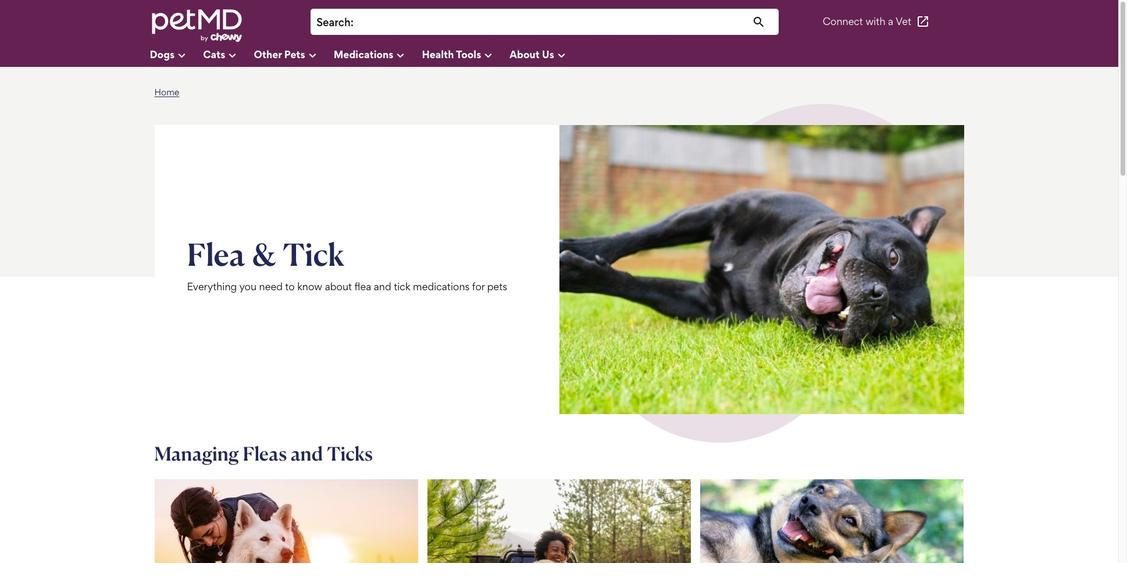Task type: locate. For each thing, give the bounding box(es) containing it.
flea
[[355, 281, 371, 293]]

1 vertical spatial and
[[291, 442, 323, 466]]

and
[[374, 281, 391, 293], [291, 442, 323, 466]]

connect with a vet
[[823, 15, 912, 28]]

tick
[[394, 281, 411, 293]]

you
[[239, 281, 257, 293]]

other pets
[[254, 48, 305, 60]]

1 horizontal spatial and
[[374, 281, 391, 293]]

tools
[[456, 48, 482, 60]]

us
[[542, 48, 555, 60]]

to
[[285, 281, 295, 293]]

medications button
[[334, 44, 422, 67]]

health tools button
[[422, 44, 510, 67]]

for
[[473, 281, 485, 293]]

other pets button
[[254, 44, 334, 67]]

None text field
[[360, 15, 774, 30]]

and right fleas
[[291, 442, 323, 466]]

other
[[254, 48, 282, 60]]

cats
[[203, 48, 225, 60]]

search :
[[317, 16, 354, 29]]

health
[[422, 48, 454, 60]]

about
[[510, 48, 540, 60]]

a
[[889, 15, 894, 28]]

0 horizontal spatial and
[[291, 442, 323, 466]]

health tools
[[422, 48, 482, 60]]

medications
[[413, 281, 470, 293]]

about us
[[510, 48, 555, 60]]

medications
[[334, 48, 394, 60]]

home
[[155, 87, 179, 98]]

cats button
[[203, 44, 254, 67]]

fleas
[[243, 442, 287, 466]]

and left tick
[[374, 281, 391, 293]]



Task type: describe. For each thing, give the bounding box(es) containing it.
ticks
[[327, 442, 373, 466]]

search
[[317, 16, 351, 29]]

connect with a vet button
[[823, 8, 931, 36]]

about us button
[[510, 44, 583, 67]]

know
[[297, 281, 323, 293]]

managing fleas and ticks
[[155, 442, 373, 466]]

pets
[[284, 48, 305, 60]]

everything
[[187, 281, 237, 293]]

dogs button
[[150, 44, 203, 67]]

need
[[259, 281, 283, 293]]

&
[[252, 235, 277, 273]]

petmd home image
[[150, 8, 243, 43]]

:
[[351, 16, 354, 29]]

tick
[[283, 235, 345, 273]]

about
[[325, 281, 352, 293]]

managing
[[155, 442, 239, 466]]

home link
[[155, 87, 179, 98]]

flea & tick
[[187, 235, 345, 273]]

0 vertical spatial and
[[374, 281, 391, 293]]

pets
[[488, 281, 508, 293]]

with
[[866, 15, 886, 28]]

dogs
[[150, 48, 175, 60]]

connect
[[823, 15, 864, 28]]

terrier rolling in grass image
[[560, 125, 965, 414]]

vet
[[896, 15, 912, 28]]

flea
[[187, 235, 246, 273]]

everything you need to know about flea and tick medications for pets
[[187, 281, 508, 293]]



Task type: vqa. For each thing, say whether or not it's contained in the screenshot.
And
yes



